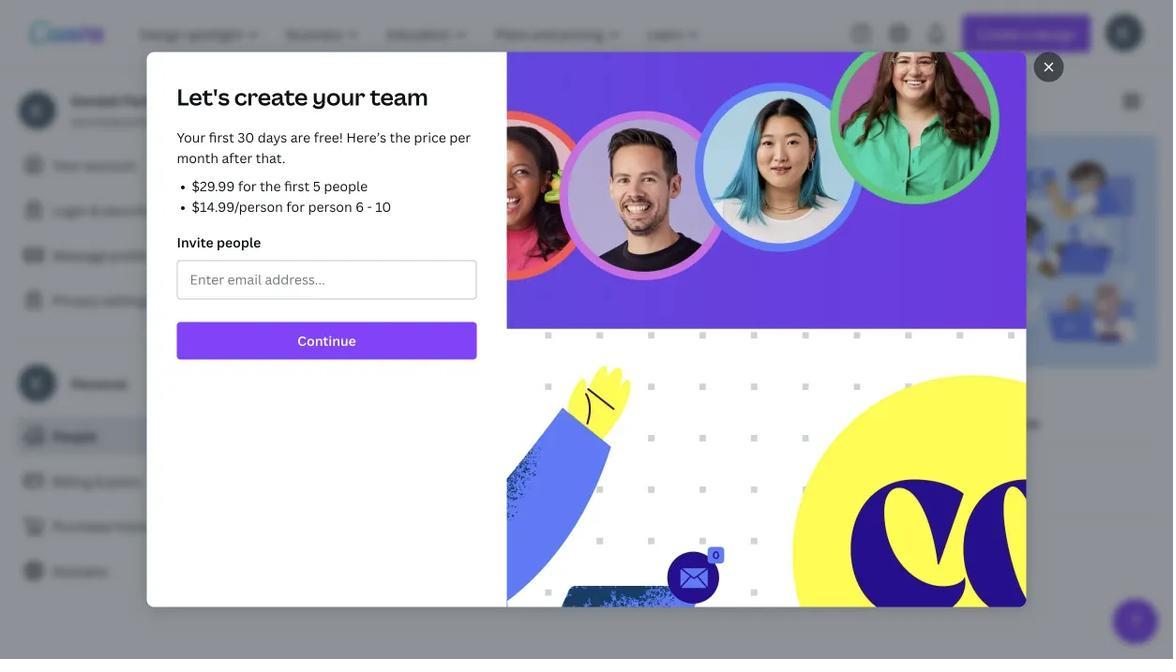 Task type: describe. For each thing, give the bounding box(es) containing it.
that.
[[256, 149, 286, 167]]

one
[[577, 253, 601, 271]]

Email to invite text field
[[190, 262, 464, 298]]

team role
[[977, 414, 1039, 432]]

kendall parks kendallparks02@gmail.com
[[71, 91, 245, 130]]

billing & plans
[[53, 472, 141, 490]]

for left -
[[347, 196, 366, 214]]

days!
[[509, 196, 543, 214]]

for inside premium features for the whole team ideate, create, review, and publish – all from one platform stay on brand across everyone's designs
[[412, 232, 431, 250]]

your
[[312, 82, 365, 112]]

bring in the people you design with
[[281, 157, 570, 180]]

design
[[476, 157, 530, 180]]

& for billing
[[95, 472, 104, 490]]

list containing premium features for the whole team
[[281, 231, 693, 293]]

let's
[[177, 82, 230, 112]]

you
[[442, 157, 472, 180]]

0 vertical spatial team
[[370, 82, 428, 112]]

invite people
[[177, 233, 261, 251]]

10
[[375, 198, 391, 216]]

per
[[449, 128, 471, 146]]

publish
[[464, 253, 511, 271]]

login & security
[[53, 201, 153, 219]]

history
[[114, 517, 159, 535]]

preferences
[[110, 246, 186, 264]]

free
[[438, 196, 464, 214]]

people for people (1)
[[259, 90, 316, 113]]

ideate,
[[296, 253, 340, 271]]

canva
[[304, 196, 344, 214]]

$14.99/person
[[192, 198, 283, 216]]

people link
[[15, 417, 244, 455]]

brand
[[347, 273, 385, 291]]

are
[[290, 128, 311, 146]]

billing & plans link
[[15, 462, 244, 500]]

list containing $29.99 for the first 5 people
[[177, 176, 477, 217]]

,
[[410, 196, 413, 214]]

teams
[[369, 196, 410, 214]]

create
[[296, 317, 339, 335]]

your account
[[53, 156, 136, 174]]

bring
[[281, 157, 325, 180]]

continue
[[297, 332, 356, 350]]

purchase
[[53, 517, 111, 535]]

with
[[534, 157, 570, 180]]

message preferences link
[[15, 236, 244, 274]]

it's
[[416, 196, 435, 214]]

login & security link
[[15, 191, 244, 229]]

premium features for the whole team ideate, create, review, and publish – all from one platform stay on brand across everyone's designs
[[296, 232, 660, 291]]

the inside $29.99 for the first 5 people $14.99/person for person 6 - 10
[[260, 177, 281, 195]]

from
[[543, 253, 574, 271]]

-
[[367, 198, 372, 216]]

message preferences
[[53, 246, 186, 264]]

domains
[[53, 562, 108, 580]]

personal
[[71, 375, 127, 392]]

privacy settings link
[[15, 281, 244, 319]]

let's create your team
[[177, 82, 428, 112]]

parks
[[123, 91, 157, 109]]

all
[[525, 253, 540, 271]]

–
[[514, 253, 522, 271]]

in
[[329, 157, 345, 180]]

days
[[258, 128, 287, 146]]

email
[[592, 414, 627, 432]]

(1)
[[320, 90, 341, 113]]

account
[[84, 156, 136, 174]]

5
[[313, 177, 321, 195]]

$29.99
[[192, 177, 235, 195]]

try canva for teams , it's free for 30 days!
[[281, 196, 543, 214]]

whole
[[458, 232, 496, 250]]

price
[[414, 128, 446, 146]]

top level navigation element
[[128, 15, 716, 53]]

create,
[[343, 253, 386, 271]]

continue button
[[177, 322, 477, 360]]



Task type: vqa. For each thing, say whether or not it's contained in the screenshot.
the bottommost first
yes



Task type: locate. For each thing, give the bounding box(es) containing it.
plans
[[107, 472, 141, 490]]

and
[[437, 253, 461, 271]]

purchase history
[[53, 517, 159, 535]]

& for login
[[90, 201, 99, 219]]

1 horizontal spatial first
[[284, 177, 310, 195]]

& left 'plans'
[[95, 472, 104, 490]]

create a team button
[[281, 308, 400, 345]]

invite
[[177, 233, 213, 251]]

first
[[209, 128, 234, 146], [284, 177, 310, 195]]

for up the $14.99/person
[[238, 177, 257, 195]]

people inside $29.99 for the first 5 people $14.99/person for person 6 - 10
[[324, 177, 368, 195]]

kendallparks02@gmail.com down parks
[[71, 112, 245, 130]]

0 vertical spatial first
[[209, 128, 234, 146]]

create a team
[[296, 317, 385, 335]]

30 left the days!
[[489, 196, 506, 214]]

for right free
[[467, 196, 486, 214]]

0 horizontal spatial kendallparks02@gmail.com
[[71, 112, 245, 130]]

30 up after
[[238, 128, 254, 146]]

role
[[1014, 414, 1039, 432]]

0 horizontal spatial people
[[53, 427, 97, 445]]

1 vertical spatial list
[[281, 231, 693, 293]]

stay
[[296, 273, 324, 291]]

1 horizontal spatial people
[[324, 177, 368, 195]]

the inside your first 30 days are free! here's the price per month after that.
[[390, 128, 411, 146]]

1 vertical spatial people
[[53, 427, 97, 445]]

a
[[342, 317, 349, 335]]

create
[[234, 82, 308, 112]]

first up after
[[209, 128, 234, 146]]

settings
[[102, 291, 153, 309]]

people (1)
[[259, 90, 341, 113]]

month
[[177, 149, 219, 167]]

0 vertical spatial &
[[90, 201, 99, 219]]

message
[[53, 246, 107, 264]]

purchase history link
[[15, 507, 244, 545]]

on
[[328, 273, 344, 291]]

team up price
[[370, 82, 428, 112]]

your for your account
[[53, 156, 81, 174]]

platform
[[604, 253, 660, 271]]

0 horizontal spatial your
[[53, 156, 81, 174]]

privacy
[[53, 291, 99, 309]]

review,
[[389, 253, 434, 271]]

free!
[[314, 128, 343, 146]]

1 horizontal spatial 30
[[489, 196, 506, 214]]

0 horizontal spatial first
[[209, 128, 234, 146]]

the inside premium features for the whole team ideate, create, review, and publish – all from one platform stay on brand across everyone's designs
[[434, 232, 455, 250]]

0 vertical spatial your
[[177, 128, 206, 146]]

1 vertical spatial team
[[499, 232, 531, 250]]

your inside your first 30 days are free! here's the price per month after that.
[[177, 128, 206, 146]]

team
[[370, 82, 428, 112], [499, 232, 531, 250], [353, 317, 385, 335]]

team right a
[[353, 317, 385, 335]]

team up –
[[499, 232, 531, 250]]

people up 6
[[324, 177, 368, 195]]

1 vertical spatial &
[[95, 472, 104, 490]]

0 vertical spatial list
[[177, 176, 477, 217]]

people for people
[[53, 427, 97, 445]]

for left 'person'
[[286, 198, 305, 216]]

6
[[355, 198, 364, 216]]

team inside button
[[353, 317, 385, 335]]

30 inside your first 30 days are free! here's the price per month after that.
[[238, 128, 254, 146]]

your account link
[[15, 146, 244, 184]]

$29.99 for the first 5 people $14.99/person for person 6 - 10
[[192, 177, 391, 216]]

1 vertical spatial 30
[[489, 196, 506, 214]]

list
[[177, 176, 477, 217], [281, 231, 693, 293]]

0 vertical spatial 30
[[238, 128, 254, 146]]

0 horizontal spatial people
[[217, 233, 261, 251]]

billing
[[53, 472, 92, 490]]

1 horizontal spatial kendallparks02@gmail.com
[[592, 474, 766, 492]]

1 horizontal spatial your
[[177, 128, 206, 146]]

people
[[380, 157, 438, 180], [324, 177, 368, 195], [217, 233, 261, 251]]

designs
[[504, 273, 552, 291]]

your left "account"
[[53, 156, 81, 174]]

for
[[238, 177, 257, 195], [347, 196, 366, 214], [467, 196, 486, 214], [286, 198, 305, 216], [412, 232, 431, 250]]

domains link
[[15, 552, 244, 590]]

first inside $29.99 for the first 5 people $14.99/person for person 6 - 10
[[284, 177, 310, 195]]

people up are
[[259, 90, 316, 113]]

1 vertical spatial kendallparks02@gmail.com
[[592, 474, 766, 492]]

& right login
[[90, 201, 99, 219]]

person
[[308, 198, 352, 216]]

security
[[102, 201, 153, 219]]

try
[[281, 196, 301, 214]]

people down the $14.99/person
[[217, 233, 261, 251]]

people up billing
[[53, 427, 97, 445]]

people
[[259, 90, 316, 113], [53, 427, 97, 445]]

everyone's
[[432, 273, 501, 291]]

features
[[356, 232, 409, 250]]

privacy settings
[[53, 291, 153, 309]]

team
[[977, 414, 1011, 432]]

2 horizontal spatial people
[[380, 157, 438, 180]]

0 vertical spatial kendallparks02@gmail.com
[[71, 112, 245, 130]]

first inside your first 30 days are free! here's the price per month after that.
[[209, 128, 234, 146]]

1 horizontal spatial people
[[259, 90, 316, 113]]

0 horizontal spatial 30
[[238, 128, 254, 146]]

team inside premium features for the whole team ideate, create, review, and publish – all from one platform stay on brand across everyone's designs
[[499, 232, 531, 250]]

premium
[[296, 232, 353, 250]]

here's
[[346, 128, 386, 146]]

the right in
[[349, 157, 376, 180]]

30
[[238, 128, 254, 146], [489, 196, 506, 214]]

after
[[222, 149, 252, 167]]

the
[[390, 128, 411, 146], [349, 157, 376, 180], [260, 177, 281, 195], [434, 232, 455, 250]]

2 vertical spatial team
[[353, 317, 385, 335]]

the up and
[[434, 232, 455, 250]]

1 vertical spatial first
[[284, 177, 310, 195]]

for up "review,"
[[412, 232, 431, 250]]

1 vertical spatial your
[[53, 156, 81, 174]]

your first 30 days are free! here's the price per month after that.
[[177, 128, 471, 167]]

the left price
[[390, 128, 411, 146]]

first left 5
[[284, 177, 310, 195]]

your up month on the left top of page
[[177, 128, 206, 146]]

login
[[53, 201, 87, 219]]

the down that.
[[260, 177, 281, 195]]

&
[[90, 201, 99, 219], [95, 472, 104, 490]]

kendallparks02@gmail.com down email
[[592, 474, 766, 492]]

people up ","
[[380, 157, 438, 180]]

0 vertical spatial people
[[259, 90, 316, 113]]

your for your first 30 days are free! here's the price per month after that.
[[177, 128, 206, 146]]

kendall
[[71, 91, 119, 109]]

across
[[388, 273, 429, 291]]



